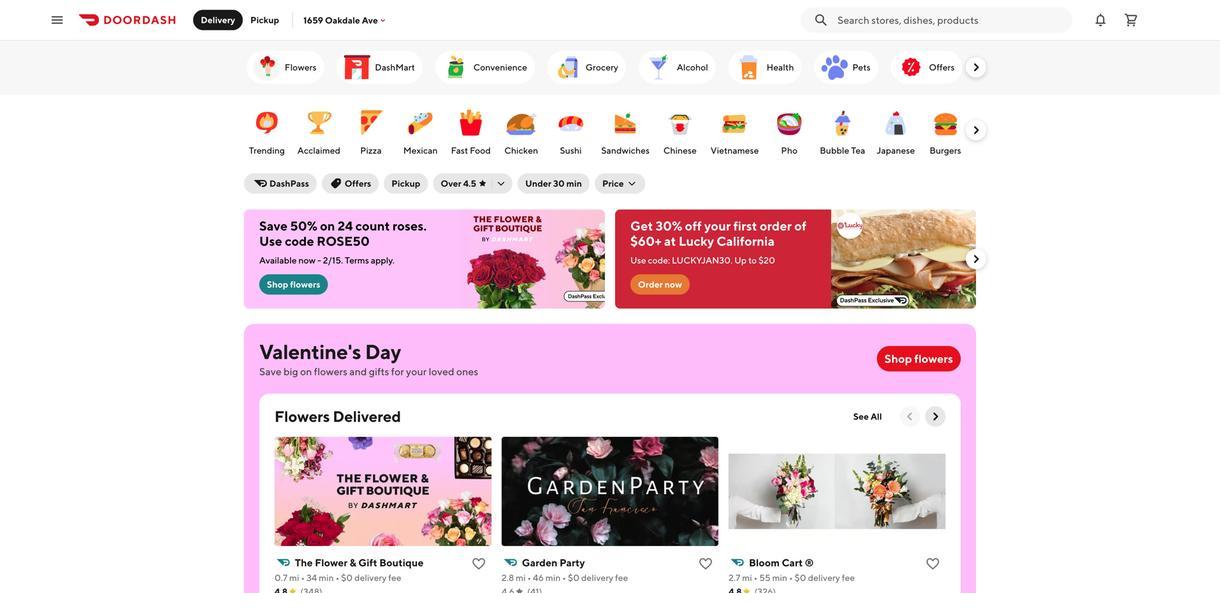 Task type: describe. For each thing, give the bounding box(es) containing it.
fast food
[[451, 145, 491, 156]]

offers button
[[322, 174, 379, 194]]

see all link
[[846, 407, 890, 427]]

valentine's
[[259, 340, 361, 364]]

flowers image
[[252, 52, 282, 83]]

breakfast
[[976, 145, 1015, 156]]

mexican
[[403, 145, 438, 156]]

delivered
[[333, 408, 401, 426]]

of
[[795, 219, 807, 234]]

party
[[560, 557, 585, 569]]

burgers
[[930, 145, 961, 156]]

convenience
[[474, 62, 527, 72]]

order
[[638, 279, 663, 290]]

30
[[553, 178, 565, 189]]

$​0 for flower
[[341, 573, 353, 583]]

4.5
[[463, 178, 476, 189]]

0.7 mi • 34 min • $​0 delivery fee
[[275, 573, 401, 583]]

1 • from the left
[[301, 573, 305, 583]]

food
[[470, 145, 491, 156]]

luckyjan30.
[[672, 255, 733, 266]]

dashmart
[[375, 62, 415, 72]]

terms
[[345, 255, 369, 266]]

pizza
[[360, 145, 382, 156]]

garden
[[522, 557, 558, 569]]

30%
[[656, 219, 683, 234]]

34
[[307, 573, 317, 583]]

fee for bloom cart ®
[[842, 573, 855, 583]]

bubble
[[820, 145, 850, 156]]

flowers delivered
[[275, 408, 401, 426]]

click to add this store to your saved list image for bloom cart ®
[[925, 557, 941, 572]]

open menu image
[[50, 12, 65, 28]]

$20
[[759, 255, 775, 266]]

®
[[805, 557, 814, 569]]

get
[[631, 219, 653, 234]]

shop for the shop flowers link
[[885, 352, 912, 366]]

order
[[760, 219, 792, 234]]

pets
[[853, 62, 871, 72]]

under 30 min
[[525, 178, 582, 189]]

off
[[685, 219, 702, 234]]

see
[[854, 412, 869, 422]]

5 • from the left
[[754, 573, 758, 583]]

$60+
[[631, 234, 662, 249]]

to
[[749, 255, 757, 266]]

now inside button
[[665, 279, 682, 290]]

ave
[[362, 15, 378, 25]]

4 • from the left
[[563, 573, 566, 583]]

over 4.5 button
[[433, 174, 513, 194]]

1 horizontal spatial pickup button
[[384, 174, 428, 194]]

flowers inside valentine's day save big on flowers and gifts for your loved ones
[[314, 366, 348, 378]]

for
[[391, 366, 404, 378]]

previous button of carousel image
[[904, 411, 917, 423]]

bloom
[[749, 557, 780, 569]]

flowers for flowers
[[285, 62, 317, 72]]

garden party
[[522, 557, 585, 569]]

-
[[317, 255, 321, 266]]

your inside get 30% off your first order of $60+ at lucky california use code: luckyjan30. up to $20
[[705, 219, 731, 234]]

pickup for the rightmost pickup button
[[392, 178, 420, 189]]

bubble tea
[[820, 145, 865, 156]]

big
[[284, 366, 298, 378]]

shop for shop flowers button
[[267, 279, 288, 290]]

delivery for flower
[[355, 573, 387, 583]]

click to add this store to your saved list image
[[698, 557, 714, 572]]

50%
[[290, 219, 317, 234]]

Store search: begin typing to search for stores available on DoorDash text field
[[838, 13, 1065, 27]]

min for the flower & gift boutique
[[319, 573, 334, 583]]

fee for garden party
[[615, 573, 628, 583]]

acclaimed
[[297, 145, 340, 156]]

shop flowers for shop flowers button
[[267, 279, 320, 290]]

rose50
[[317, 234, 370, 249]]

$​0 for cart
[[795, 573, 806, 583]]

alcohol
[[677, 62, 708, 72]]

dashmart link
[[337, 51, 423, 84]]

mi for bloom
[[742, 573, 752, 583]]

grocery
[[586, 62, 618, 72]]

1 horizontal spatial offers
[[929, 62, 955, 72]]

the flower & gift boutique
[[295, 557, 424, 569]]

get 30% off your first order of $60+ at lucky california use code: luckyjan30. up to $20
[[631, 219, 807, 266]]

pickup for leftmost pickup button
[[250, 15, 279, 25]]

alcohol link
[[639, 51, 716, 84]]

3 • from the left
[[528, 573, 531, 583]]

vietnamese
[[711, 145, 759, 156]]

delivery button
[[193, 10, 243, 30]]

chicken
[[505, 145, 538, 156]]

trending
[[249, 145, 285, 156]]

code:
[[648, 255, 670, 266]]

on inside valentine's day save big on flowers and gifts for your loved ones
[[300, 366, 312, 378]]

1659 oakdale ave button
[[303, 15, 388, 25]]

shop flowers for the shop flowers link
[[885, 352, 953, 366]]

and
[[350, 366, 367, 378]]

shop flowers link
[[877, 346, 961, 372]]

at
[[664, 234, 676, 249]]

japanese
[[877, 145, 915, 156]]

trending link
[[245, 101, 289, 160]]

save inside save 50% on 24 count roses. use code rose50 available now - 2/15. terms apply.
[[259, 219, 288, 234]]

see all
[[854, 412, 882, 422]]

2/15.
[[323, 255, 343, 266]]



Task type: vqa. For each thing, say whether or not it's contained in the screenshot.
"youly" in the $17.99 YOULY Webbed 3/4" x 19" to 30" Black Dog Harness
no



Task type: locate. For each thing, give the bounding box(es) containing it.
1659
[[303, 15, 323, 25]]

offers link
[[891, 51, 963, 84]]

1 vertical spatial on
[[300, 366, 312, 378]]

min for bloom cart ®
[[773, 573, 788, 583]]

save 50% on 24 count roses. use code rose50 available now - 2/15. terms apply.
[[259, 219, 427, 266]]

3 fee from the left
[[842, 573, 855, 583]]

use inside get 30% off your first order of $60+ at lucky california use code: luckyjan30. up to $20
[[631, 255, 646, 266]]

offers down pizza
[[345, 178, 371, 189]]

0 vertical spatial your
[[705, 219, 731, 234]]

1 fee from the left
[[388, 573, 401, 583]]

1 horizontal spatial mi
[[516, 573, 526, 583]]

3 mi from the left
[[742, 573, 752, 583]]

grocery image
[[553, 52, 583, 83]]

shop flowers up previous button of carousel icon
[[885, 352, 953, 366]]

1 vertical spatial pickup
[[392, 178, 420, 189]]

• left 46
[[528, 573, 531, 583]]

notification bell image
[[1093, 12, 1109, 28]]

use down $60+
[[631, 255, 646, 266]]

shop flowers inside button
[[267, 279, 320, 290]]

1 $​0 from the left
[[341, 573, 353, 583]]

1 horizontal spatial your
[[705, 219, 731, 234]]

your right off
[[705, 219, 731, 234]]

now
[[299, 255, 316, 266], [665, 279, 682, 290]]

now left -
[[299, 255, 316, 266]]

2.8 mi • 46 min • $​0 delivery fee
[[502, 573, 628, 583]]

sandwiches
[[601, 145, 650, 156]]

fee
[[388, 573, 401, 583], [615, 573, 628, 583], [842, 573, 855, 583]]

over 4.5
[[441, 178, 476, 189]]

0 horizontal spatial use
[[259, 234, 282, 249]]

flowers for the shop flowers link
[[915, 352, 953, 366]]

boutique
[[379, 557, 424, 569]]

$​0 for party
[[568, 573, 580, 583]]

on inside save 50% on 24 count roses. use code rose50 available now - 2/15. terms apply.
[[320, 219, 335, 234]]

46
[[533, 573, 544, 583]]

6 • from the left
[[789, 573, 793, 583]]

• left the 34
[[301, 573, 305, 583]]

0 horizontal spatial click to add this store to your saved list image
[[471, 557, 486, 572]]

health image
[[734, 52, 764, 83]]

0 horizontal spatial shop
[[267, 279, 288, 290]]

the
[[295, 557, 313, 569]]

2.7
[[729, 573, 741, 583]]

0 items, open order cart image
[[1124, 12, 1139, 28]]

2 click to add this store to your saved list image from the left
[[925, 557, 941, 572]]

your inside valentine's day save big on flowers and gifts for your loved ones
[[406, 366, 427, 378]]

offers right offers icon
[[929, 62, 955, 72]]

mi for the
[[289, 573, 299, 583]]

gift
[[358, 557, 377, 569]]

2 vertical spatial next button of carousel image
[[929, 411, 942, 423]]

now right order on the right top of the page
[[665, 279, 682, 290]]

ones
[[456, 366, 478, 378]]

0 vertical spatial use
[[259, 234, 282, 249]]

55
[[760, 573, 771, 583]]

0 horizontal spatial mi
[[289, 573, 299, 583]]

0 horizontal spatial delivery
[[355, 573, 387, 583]]

$​0
[[341, 573, 353, 583], [568, 573, 580, 583], [795, 573, 806, 583]]

offers inside button
[[345, 178, 371, 189]]

flowers down -
[[290, 279, 320, 290]]

flowers for flowers delivered
[[275, 408, 330, 426]]

3 delivery from the left
[[808, 573, 840, 583]]

offers image
[[896, 52, 927, 83]]

mi right 0.7
[[289, 573, 299, 583]]

health
[[767, 62, 794, 72]]

use
[[259, 234, 282, 249], [631, 255, 646, 266]]

min right 46
[[546, 573, 561, 583]]

2 $​0 from the left
[[568, 573, 580, 583]]

0 horizontal spatial now
[[299, 255, 316, 266]]

1 horizontal spatial click to add this store to your saved list image
[[925, 557, 941, 572]]

dashpass button
[[244, 174, 317, 194]]

2 fee from the left
[[615, 573, 628, 583]]

flowers for shop flowers button
[[290, 279, 320, 290]]

0 vertical spatial pickup button
[[243, 10, 287, 30]]

your right for
[[406, 366, 427, 378]]

now inside save 50% on 24 count roses. use code rose50 available now - 2/15. terms apply.
[[299, 255, 316, 266]]

0 horizontal spatial pickup button
[[243, 10, 287, 30]]

1 mi from the left
[[289, 573, 299, 583]]

min right 30
[[567, 178, 582, 189]]

flowers
[[285, 62, 317, 72], [275, 408, 330, 426]]

day
[[365, 340, 401, 364]]

shop down available
[[267, 279, 288, 290]]

1 vertical spatial next button of carousel image
[[970, 253, 983, 266]]

1 click to add this store to your saved list image from the left
[[471, 557, 486, 572]]

first
[[734, 219, 757, 234]]

1659 oakdale ave
[[303, 15, 378, 25]]

0 vertical spatial save
[[259, 219, 288, 234]]

alcohol image
[[644, 52, 674, 83]]

$​0 down cart
[[795, 573, 806, 583]]

1 vertical spatial shop flowers
[[885, 352, 953, 366]]

mi right 2.7
[[742, 573, 752, 583]]

loved
[[429, 366, 454, 378]]

mi for garden
[[516, 573, 526, 583]]

1 horizontal spatial fee
[[615, 573, 628, 583]]

cart
[[782, 557, 803, 569]]

3 $​0 from the left
[[795, 573, 806, 583]]

apply.
[[371, 255, 395, 266]]

valentine's day save big on flowers and gifts for your loved ones
[[259, 340, 478, 378]]

0 vertical spatial next button of carousel image
[[970, 124, 983, 137]]

pets image
[[820, 52, 850, 83]]

2 horizontal spatial delivery
[[808, 573, 840, 583]]

order now
[[638, 279, 682, 290]]

0 vertical spatial now
[[299, 255, 316, 266]]

1 vertical spatial your
[[406, 366, 427, 378]]

flowers link
[[247, 51, 324, 84]]

order now button
[[631, 275, 690, 295]]

2 horizontal spatial $​0
[[795, 573, 806, 583]]

flowers
[[290, 279, 320, 290], [915, 352, 953, 366], [314, 366, 348, 378]]

1 horizontal spatial on
[[320, 219, 335, 234]]

24
[[338, 219, 353, 234]]

acclaimed link
[[295, 101, 343, 160]]

0 vertical spatial offers
[[929, 62, 955, 72]]

0 horizontal spatial pickup
[[250, 15, 279, 25]]

1 save from the top
[[259, 219, 288, 234]]

tea
[[851, 145, 865, 156]]

next button of carousel image
[[970, 124, 983, 137], [970, 253, 983, 266], [929, 411, 942, 423]]

min
[[567, 178, 582, 189], [319, 573, 334, 583], [546, 573, 561, 583], [773, 573, 788, 583]]

dashpass
[[269, 178, 309, 189]]

pho
[[781, 145, 798, 156]]

2 horizontal spatial mi
[[742, 573, 752, 583]]

mi right 2.8
[[516, 573, 526, 583]]

flowers inside button
[[290, 279, 320, 290]]

0 horizontal spatial offers
[[345, 178, 371, 189]]

0 vertical spatial shop flowers
[[267, 279, 320, 290]]

2 • from the left
[[336, 573, 339, 583]]

1 vertical spatial save
[[259, 366, 282, 378]]

shop flowers down available
[[267, 279, 320, 290]]

1 vertical spatial use
[[631, 255, 646, 266]]

shop up previous button of carousel icon
[[885, 352, 912, 366]]

dashmart image
[[342, 52, 373, 83]]

0 vertical spatial on
[[320, 219, 335, 234]]

0 vertical spatial shop
[[267, 279, 288, 290]]

1 horizontal spatial shop
[[885, 352, 912, 366]]

min inside button
[[567, 178, 582, 189]]

delivery down party
[[581, 573, 614, 583]]

flowers delivered link
[[275, 407, 401, 427]]

2.8
[[502, 573, 514, 583]]

save left big
[[259, 366, 282, 378]]

pickup button down mexican
[[384, 174, 428, 194]]

save inside valentine's day save big on flowers and gifts for your loved ones
[[259, 366, 282, 378]]

on left the 24 in the top left of the page
[[320, 219, 335, 234]]

• left 55
[[754, 573, 758, 583]]

mi
[[289, 573, 299, 583], [516, 573, 526, 583], [742, 573, 752, 583]]

0 horizontal spatial your
[[406, 366, 427, 378]]

$​0 down party
[[568, 573, 580, 583]]

shop
[[267, 279, 288, 290], [885, 352, 912, 366]]

min right the 34
[[319, 573, 334, 583]]

pickup button right delivery
[[243, 10, 287, 30]]

oakdale
[[325, 15, 360, 25]]

shop inside button
[[267, 279, 288, 290]]

1 horizontal spatial use
[[631, 255, 646, 266]]

bloom cart ®
[[749, 557, 814, 569]]

1 vertical spatial offers
[[345, 178, 371, 189]]

0 horizontal spatial on
[[300, 366, 312, 378]]

min right 55
[[773, 573, 788, 583]]

$​0 down &
[[341, 573, 353, 583]]

0 horizontal spatial shop flowers
[[267, 279, 320, 290]]

2 delivery from the left
[[581, 573, 614, 583]]

0 horizontal spatial $​0
[[341, 573, 353, 583]]

0 vertical spatial pickup
[[250, 15, 279, 25]]

code
[[285, 234, 314, 249]]

roses.
[[393, 219, 427, 234]]

• down party
[[563, 573, 566, 583]]

&
[[350, 557, 356, 569]]

flowers left the and
[[314, 366, 348, 378]]

next button of carousel image
[[970, 61, 983, 74]]

your
[[705, 219, 731, 234], [406, 366, 427, 378]]

fee for the flower & gift boutique
[[388, 573, 401, 583]]

available
[[259, 255, 297, 266]]

delivery for party
[[581, 573, 614, 583]]

on right big
[[300, 366, 312, 378]]

1 horizontal spatial shop flowers
[[885, 352, 953, 366]]

under 30 min button
[[518, 174, 590, 194]]

shop flowers
[[267, 279, 320, 290], [885, 352, 953, 366]]

1 horizontal spatial $​0
[[568, 573, 580, 583]]

1 vertical spatial now
[[665, 279, 682, 290]]

delivery for cart
[[808, 573, 840, 583]]

flowers right flowers image
[[285, 62, 317, 72]]

on
[[320, 219, 335, 234], [300, 366, 312, 378]]

count
[[355, 219, 390, 234]]

use up available
[[259, 234, 282, 249]]

flower
[[315, 557, 348, 569]]

price button
[[595, 174, 646, 194]]

0 horizontal spatial fee
[[388, 573, 401, 583]]

flowers down big
[[275, 408, 330, 426]]

• down flower
[[336, 573, 339, 583]]

1 vertical spatial pickup button
[[384, 174, 428, 194]]

pickup right delivery
[[250, 15, 279, 25]]

1 horizontal spatial now
[[665, 279, 682, 290]]

• down cart
[[789, 573, 793, 583]]

2 horizontal spatial fee
[[842, 573, 855, 583]]

min for garden party
[[546, 573, 561, 583]]

delivery down ®
[[808, 573, 840, 583]]

convenience image
[[440, 52, 471, 83]]

chinese
[[664, 145, 697, 156]]

click to add this store to your saved list image
[[471, 557, 486, 572], [925, 557, 941, 572]]

pickup down mexican
[[392, 178, 420, 189]]

save up code
[[259, 219, 288, 234]]

1 vertical spatial flowers
[[275, 408, 330, 426]]

1 delivery from the left
[[355, 573, 387, 583]]

1 horizontal spatial delivery
[[581, 573, 614, 583]]

0.7
[[275, 573, 288, 583]]

2 save from the top
[[259, 366, 282, 378]]

price
[[602, 178, 624, 189]]

use inside save 50% on 24 count roses. use code rose50 available now - 2/15. terms apply.
[[259, 234, 282, 249]]

lucky
[[679, 234, 714, 249]]

1 horizontal spatial pickup
[[392, 178, 420, 189]]

grocery link
[[548, 51, 626, 84]]

flowers up previous button of carousel icon
[[915, 352, 953, 366]]

1 vertical spatial shop
[[885, 352, 912, 366]]

fast
[[451, 145, 468, 156]]

click to add this store to your saved list image for the flower & gift boutique
[[471, 557, 486, 572]]

up
[[735, 255, 747, 266]]

2 mi from the left
[[516, 573, 526, 583]]

0 vertical spatial flowers
[[285, 62, 317, 72]]

sushi
[[560, 145, 582, 156]]

health link
[[729, 51, 802, 84]]

delivery down gift
[[355, 573, 387, 583]]



